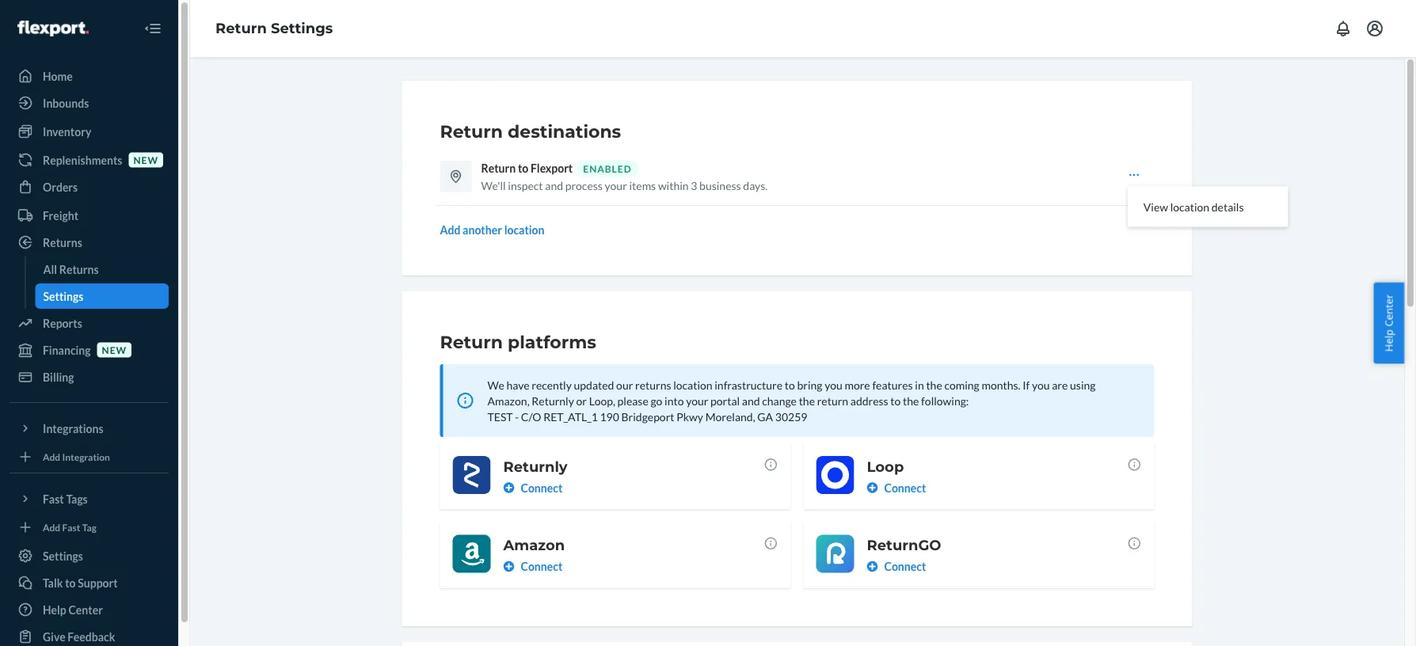 Task type: describe. For each thing, give the bounding box(es) containing it.
add for add another location
[[440, 223, 460, 236]]

have
[[507, 378, 530, 392]]

to inside button
[[65, 576, 76, 590]]

0 vertical spatial returns
[[43, 236, 82, 249]]

loop
[[867, 458, 904, 475]]

using
[[1070, 378, 1096, 392]]

flexport logo image
[[17, 21, 89, 36]]

orders
[[43, 180, 78, 194]]

replenishments
[[43, 153, 122, 167]]

we have recently updated our returns location infrastructure to bring you more features in the coming months. if you are using amazon, returnly or loop, please go into your portal and change the return address to the following: test - c/o ret_atl_1 190 bridgeport pkwy moreland, ga 30259
[[487, 378, 1096, 423]]

add fast tag link
[[10, 518, 169, 537]]

190
[[600, 410, 619, 423]]

1 you from the left
[[825, 378, 842, 392]]

to down features
[[891, 394, 901, 407]]

talk to support
[[43, 576, 118, 590]]

into
[[665, 394, 684, 407]]

if
[[1023, 378, 1030, 392]]

test
[[487, 410, 513, 423]]

items
[[629, 179, 656, 192]]

return settings
[[215, 20, 333, 37]]

bridgeport
[[621, 410, 674, 423]]

connect inside connect link
[[884, 560, 926, 573]]

loop,
[[589, 394, 615, 407]]

inspect
[[508, 179, 543, 192]]

support
[[78, 576, 118, 590]]

amazon
[[503, 537, 565, 554]]

return for return to flexport
[[481, 161, 516, 175]]

business
[[699, 179, 741, 192]]

financing
[[43, 343, 91, 357]]

view location details
[[1144, 200, 1244, 213]]

-
[[515, 410, 519, 423]]

to up the change
[[785, 378, 795, 392]]

please
[[617, 394, 648, 407]]

or
[[576, 394, 587, 407]]

ret_atl_1
[[543, 410, 598, 423]]

1 vertical spatial returns
[[59, 263, 99, 276]]

inbounds
[[43, 96, 89, 110]]

freight
[[43, 209, 78, 222]]

days.
[[743, 179, 768, 192]]

add fast tag
[[43, 521, 97, 533]]

2 vertical spatial settings
[[43, 549, 83, 563]]

1 vertical spatial settings
[[43, 289, 84, 303]]

connect button for amazon
[[503, 559, 563, 575]]

help center button
[[1374, 282, 1404, 364]]

plus circle image inside connect link
[[867, 561, 878, 572]]

0 vertical spatial settings
[[271, 20, 333, 37]]

return settings link
[[215, 20, 333, 37]]

connect for returnly
[[521, 481, 563, 495]]

to up inspect
[[518, 161, 528, 175]]

1 vertical spatial returnly
[[503, 458, 568, 475]]

return to flexport
[[481, 161, 573, 175]]

returnly inside we have recently updated our returns location infrastructure to bring you more features in the coming months. if you are using amazon, returnly or loop, please go into your portal and change the return address to the following: test - c/o ret_atl_1 190 bridgeport pkwy moreland, ga 30259
[[532, 394, 574, 407]]

bring
[[797, 378, 822, 392]]

change
[[762, 394, 797, 407]]

talk
[[43, 576, 63, 590]]

tag
[[82, 521, 97, 533]]

inbounds link
[[10, 90, 169, 116]]

flexport
[[531, 161, 573, 175]]

fast tags button
[[10, 486, 169, 512]]

open notifications image
[[1334, 19, 1353, 38]]

billing
[[43, 370, 74, 384]]

process
[[565, 179, 603, 192]]

0 horizontal spatial help center
[[43, 603, 103, 617]]

0 vertical spatial and
[[545, 179, 563, 192]]

2 you from the left
[[1032, 378, 1050, 392]]

enabled
[[583, 163, 632, 174]]

moreland,
[[705, 410, 755, 423]]

returngo
[[867, 537, 941, 554]]

coming
[[944, 378, 980, 392]]

return for return settings
[[215, 20, 267, 37]]

c/o
[[521, 410, 541, 423]]

orders link
[[10, 174, 169, 200]]

details
[[1212, 200, 1244, 213]]

we'll
[[481, 179, 506, 192]]

give feedback
[[43, 630, 115, 644]]

address
[[850, 394, 888, 407]]

destinations
[[508, 121, 621, 142]]

within
[[658, 179, 689, 192]]

feedback
[[68, 630, 115, 644]]

months.
[[982, 378, 1021, 392]]

we'll inspect and process your items within 3 business days.
[[481, 179, 768, 192]]



Task type: locate. For each thing, give the bounding box(es) containing it.
0 horizontal spatial help
[[43, 603, 66, 617]]

return for return platforms
[[440, 331, 503, 353]]

1 vertical spatial your
[[686, 394, 708, 407]]

location
[[1170, 200, 1209, 213], [504, 223, 545, 236], [673, 378, 712, 392]]

amazon,
[[487, 394, 530, 407]]

go
[[651, 394, 662, 407]]

add inside button
[[440, 223, 460, 236]]

connect
[[521, 481, 563, 495], [884, 481, 926, 495], [521, 560, 563, 573], [884, 560, 926, 573]]

plus circle image for amazon
[[503, 561, 514, 572]]

0 vertical spatial help center
[[1382, 294, 1396, 352]]

2 horizontal spatial the
[[926, 378, 942, 392]]

integration
[[62, 451, 110, 462]]

connect button
[[503, 480, 563, 496], [867, 480, 926, 496], [503, 559, 563, 575]]

following:
[[921, 394, 969, 407]]

0 horizontal spatial location
[[504, 223, 545, 236]]

2 horizontal spatial location
[[1170, 200, 1209, 213]]

to right the talk
[[65, 576, 76, 590]]

view
[[1144, 200, 1168, 213]]

plus circle image down loop
[[867, 482, 878, 493]]

1 horizontal spatial help
[[1382, 329, 1396, 352]]

1 horizontal spatial your
[[686, 394, 708, 407]]

infrastructure
[[715, 378, 783, 392]]

our
[[616, 378, 633, 392]]

portal
[[710, 394, 740, 407]]

your inside we have recently updated our returns location infrastructure to bring you more features in the coming months. if you are using amazon, returnly or loop, please go into your portal and change the return address to the following: test - c/o ret_atl_1 190 bridgeport pkwy moreland, ga 30259
[[686, 394, 708, 407]]

connect for loop
[[884, 481, 926, 495]]

give feedback button
[[10, 624, 169, 646]]

fast left tag
[[62, 521, 80, 533]]

2 vertical spatial location
[[673, 378, 712, 392]]

help
[[1382, 329, 1396, 352], [43, 603, 66, 617]]

connect button up amazon
[[503, 480, 563, 496]]

1 vertical spatial add
[[43, 451, 60, 462]]

0 horizontal spatial your
[[605, 179, 627, 192]]

return
[[215, 20, 267, 37], [440, 121, 503, 142], [481, 161, 516, 175], [440, 331, 503, 353]]

returns
[[635, 378, 671, 392]]

new for financing
[[102, 344, 127, 356]]

all
[[43, 263, 57, 276]]

returnly down recently
[[532, 394, 574, 407]]

the down "bring"
[[799, 394, 815, 407]]

0 horizontal spatial center
[[68, 603, 103, 617]]

returnly up plus circle icon
[[503, 458, 568, 475]]

0 horizontal spatial you
[[825, 378, 842, 392]]

1 vertical spatial settings link
[[10, 543, 169, 569]]

another
[[463, 223, 502, 236]]

give
[[43, 630, 65, 644]]

and
[[545, 179, 563, 192], [742, 394, 760, 407]]

add left another
[[440, 223, 460, 236]]

the down the in
[[903, 394, 919, 407]]

fast inside "dropdown button"
[[43, 492, 64, 506]]

and down infrastructure
[[742, 394, 760, 407]]

settings link down all returns link
[[35, 284, 169, 309]]

and inside we have recently updated our returns location infrastructure to bring you more features in the coming months. if you are using amazon, returnly or loop, please go into your portal and change the return address to the following: test - c/o ret_atl_1 190 bridgeport pkwy moreland, ga 30259
[[742, 394, 760, 407]]

add down fast tags
[[43, 521, 60, 533]]

1 vertical spatial and
[[742, 394, 760, 407]]

help center inside button
[[1382, 294, 1396, 352]]

0 horizontal spatial new
[[102, 344, 127, 356]]

add for add fast tag
[[43, 521, 60, 533]]

add for add integration
[[43, 451, 60, 462]]

fast left tags
[[43, 492, 64, 506]]

returns down returns link
[[59, 263, 99, 276]]

location right view
[[1170, 200, 1209, 213]]

returns link
[[10, 230, 169, 255]]

3
[[691, 179, 697, 192]]

returnly
[[532, 394, 574, 407], [503, 458, 568, 475]]

recently
[[532, 378, 572, 392]]

ga
[[757, 410, 773, 423]]

billing link
[[10, 364, 169, 390]]

1 horizontal spatial the
[[903, 394, 919, 407]]

1 horizontal spatial center
[[1382, 294, 1396, 327]]

0 horizontal spatial and
[[545, 179, 563, 192]]

plus circle image
[[867, 482, 878, 493], [503, 561, 514, 572], [867, 561, 878, 572]]

you up return
[[825, 378, 842, 392]]

home
[[43, 69, 73, 83]]

connect button for returnly
[[503, 480, 563, 496]]

0 vertical spatial returnly
[[532, 394, 574, 407]]

pkwy
[[677, 410, 703, 423]]

you right if
[[1032, 378, 1050, 392]]

1 vertical spatial help center
[[43, 603, 103, 617]]

connect right plus circle icon
[[521, 481, 563, 495]]

add integration
[[43, 451, 110, 462]]

location right another
[[504, 223, 545, 236]]

1 horizontal spatial location
[[673, 378, 712, 392]]

open account menu image
[[1365, 19, 1384, 38]]

integrations button
[[10, 416, 169, 441]]

1 vertical spatial help
[[43, 603, 66, 617]]

location up into
[[673, 378, 712, 392]]

features
[[872, 378, 913, 392]]

the
[[926, 378, 942, 392], [799, 394, 815, 407], [903, 394, 919, 407]]

new
[[133, 154, 158, 165], [102, 344, 127, 356]]

1 vertical spatial new
[[102, 344, 127, 356]]

add another location button
[[440, 222, 545, 238]]

add integration link
[[10, 447, 169, 466]]

location inside we have recently updated our returns location infrastructure to bring you more features in the coming months. if you are using amazon, returnly or loop, please go into your portal and change the return address to the following: test - c/o ret_atl_1 190 bridgeport pkwy moreland, ga 30259
[[673, 378, 712, 392]]

inventory
[[43, 125, 91, 138]]

2 vertical spatial add
[[43, 521, 60, 533]]

connect link
[[867, 559, 1142, 575]]

30259
[[775, 410, 807, 423]]

your up pkwy
[[686, 394, 708, 407]]

freight link
[[10, 203, 169, 228]]

help center link
[[10, 597, 169, 623]]

new down the reports link
[[102, 344, 127, 356]]

and down flexport
[[545, 179, 563, 192]]

plus circle image
[[503, 482, 514, 493]]

return destinations
[[440, 121, 621, 142]]

fast
[[43, 492, 64, 506], [62, 521, 80, 533]]

connect down amazon
[[521, 560, 563, 573]]

0 vertical spatial new
[[133, 154, 158, 165]]

plus circle image down amazon
[[503, 561, 514, 572]]

settings
[[271, 20, 333, 37], [43, 289, 84, 303], [43, 549, 83, 563]]

all returns
[[43, 263, 99, 276]]

connect down 'returngo'
[[884, 560, 926, 573]]

tags
[[66, 492, 88, 506]]

are
[[1052, 378, 1068, 392]]

new up "orders" 'link' in the left of the page
[[133, 154, 158, 165]]

0 vertical spatial your
[[605, 179, 627, 192]]

inventory link
[[10, 119, 169, 144]]

connect for amazon
[[521, 560, 563, 573]]

returns down freight
[[43, 236, 82, 249]]

1 horizontal spatial you
[[1032, 378, 1050, 392]]

connect button down amazon
[[503, 559, 563, 575]]

connect down loop
[[884, 481, 926, 495]]

location inside button
[[504, 223, 545, 236]]

0 vertical spatial center
[[1382, 294, 1396, 327]]

fast tags
[[43, 492, 88, 506]]

1 vertical spatial center
[[68, 603, 103, 617]]

return platforms
[[440, 331, 596, 353]]

return for return destinations
[[440, 121, 503, 142]]

1 horizontal spatial new
[[133, 154, 158, 165]]

1 vertical spatial location
[[504, 223, 545, 236]]

0 vertical spatial location
[[1170, 200, 1209, 213]]

connect button for loop
[[867, 480, 926, 496]]

add left integration
[[43, 451, 60, 462]]

returns
[[43, 236, 82, 249], [59, 263, 99, 276]]

your
[[605, 179, 627, 192], [686, 394, 708, 407]]

reports link
[[10, 310, 169, 336]]

updated
[[574, 378, 614, 392]]

0 vertical spatial help
[[1382, 329, 1396, 352]]

0 vertical spatial settings link
[[35, 284, 169, 309]]

help center
[[1382, 294, 1396, 352], [43, 603, 103, 617]]

new for replenishments
[[133, 154, 158, 165]]

home link
[[10, 63, 169, 89]]

help inside button
[[1382, 329, 1396, 352]]

return
[[817, 394, 848, 407]]

1 horizontal spatial help center
[[1382, 294, 1396, 352]]

the right the in
[[926, 378, 942, 392]]

all returns link
[[35, 257, 169, 282]]

talk to support button
[[10, 570, 169, 596]]

we
[[487, 378, 504, 392]]

integrations
[[43, 422, 103, 435]]

0 vertical spatial fast
[[43, 492, 64, 506]]

connect button down loop
[[867, 480, 926, 496]]

plus circle image down 'returngo'
[[867, 561, 878, 572]]

center
[[1382, 294, 1396, 327], [68, 603, 103, 617]]

in
[[915, 378, 924, 392]]

reports
[[43, 316, 82, 330]]

settings link up talk to support button
[[10, 543, 169, 569]]

0 vertical spatial add
[[440, 223, 460, 236]]

add another location
[[440, 223, 545, 236]]

1 horizontal spatial and
[[742, 394, 760, 407]]

center inside button
[[1382, 294, 1396, 327]]

plus circle image for loop
[[867, 482, 878, 493]]

your down enabled
[[605, 179, 627, 192]]

platforms
[[508, 331, 596, 353]]

0 horizontal spatial the
[[799, 394, 815, 407]]

close navigation image
[[143, 19, 162, 38]]

1 vertical spatial fast
[[62, 521, 80, 533]]



Task type: vqa. For each thing, say whether or not it's contained in the screenshot.
Inventory
yes



